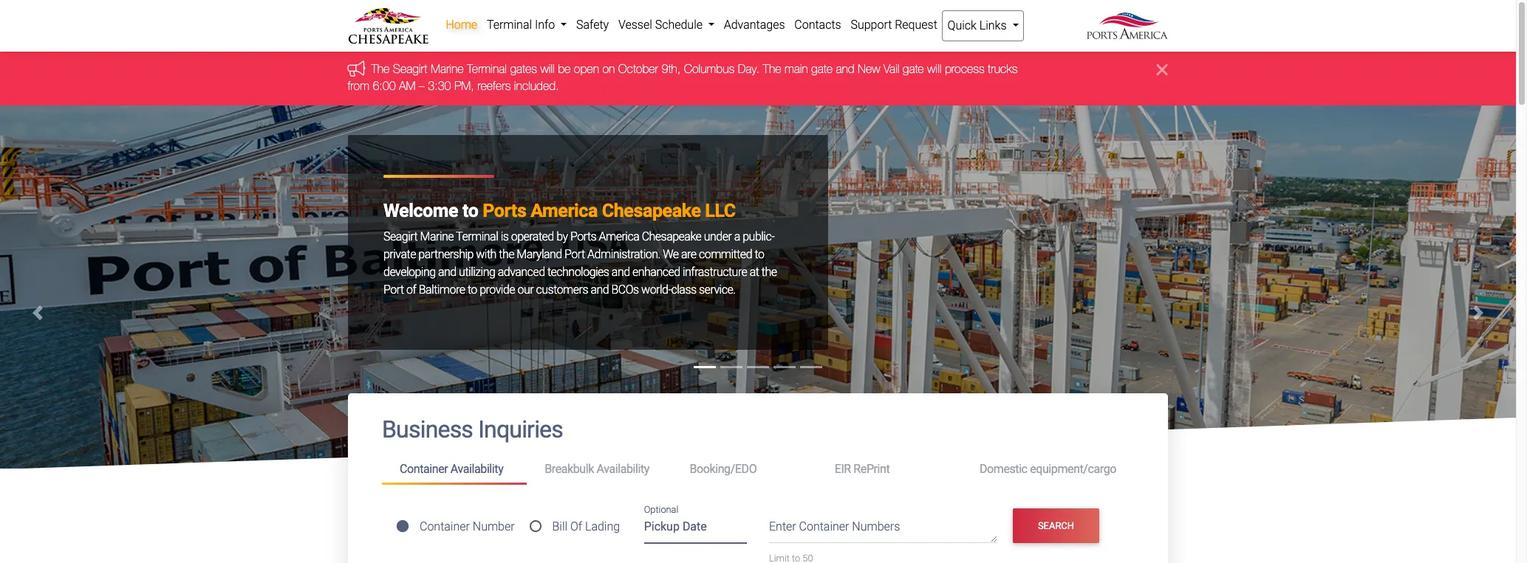 Task type: vqa. For each thing, say whether or not it's contained in the screenshot.
first extended from the left
no



Task type: describe. For each thing, give the bounding box(es) containing it.
lading
[[585, 520, 620, 534]]

0 vertical spatial the
[[499, 247, 514, 261]]

llc
[[705, 200, 736, 221]]

a
[[734, 230, 740, 244]]

search button
[[1013, 509, 1100, 543]]

and inside the seagirt marine terminal gates will be open on october 9th, columbus day. the main gate and new vail gate will process trucks from 6:00 am – 3:30 pm, reefers included.
[[836, 62, 855, 76]]

support request
[[851, 18, 937, 32]]

on
[[603, 62, 615, 76]]

and down administration.
[[612, 265, 630, 279]]

administration.
[[587, 247, 660, 261]]

eir reprint link
[[817, 456, 962, 483]]

number
[[473, 520, 515, 534]]

container availability
[[400, 462, 503, 476]]

1 vertical spatial port
[[383, 283, 404, 297]]

advantages link
[[719, 10, 790, 40]]

domestic
[[980, 462, 1027, 476]]

2 vertical spatial to
[[468, 283, 477, 297]]

maryland
[[517, 247, 562, 261]]

of
[[406, 283, 416, 297]]

0 vertical spatial chesapeake
[[602, 200, 701, 221]]

ports america chesapeake image
[[0, 106, 1516, 564]]

from
[[348, 79, 370, 92]]

business inquiries
[[382, 416, 563, 444]]

container number
[[420, 520, 515, 534]]

under
[[704, 230, 732, 244]]

Optional text field
[[644, 515, 747, 544]]

domestic equipment/cargo link
[[962, 456, 1134, 483]]

customers
[[536, 283, 588, 297]]

quick links
[[948, 18, 1009, 33]]

inquiries
[[478, 416, 563, 444]]

bcos
[[611, 283, 639, 297]]

by
[[556, 230, 568, 244]]

operated
[[511, 230, 554, 244]]

domestic equipment/cargo
[[980, 462, 1116, 476]]

home
[[446, 18, 477, 32]]

provide
[[480, 283, 515, 297]]

booking/edo link
[[672, 456, 817, 483]]

breakbulk availability link
[[527, 456, 672, 483]]

welcome
[[383, 200, 458, 221]]

support
[[851, 18, 892, 32]]

1 will from the left
[[541, 62, 555, 76]]

seagirt inside the seagirt marine terminal gates will be open on october 9th, columbus day. the main gate and new vail gate will process trucks from 6:00 am – 3:30 pm, reefers included.
[[393, 62, 428, 76]]

equipment/cargo
[[1030, 462, 1116, 476]]

reefers
[[478, 79, 511, 92]]

class
[[671, 283, 696, 297]]

bullhorn image
[[348, 60, 372, 77]]

availability for container availability
[[451, 462, 503, 476]]

search
[[1038, 521, 1074, 532]]

open
[[574, 62, 599, 76]]

chesapeake inside the seagirt marine terminal is operated by ports america chesapeake under a public- private partnership with the maryland port administration.                         we are committed to developing and utilizing advanced technologies and enhanced infrastructure at the port of baltimore to provide                         our customers and bcos world-class service.
[[642, 230, 701, 244]]

vail
[[884, 62, 900, 76]]

are
[[681, 247, 696, 261]]

numbers
[[852, 520, 900, 534]]

request
[[895, 18, 937, 32]]

support request link
[[846, 10, 942, 40]]

container for container number
[[420, 520, 470, 534]]

private
[[383, 247, 416, 261]]

committed
[[699, 247, 752, 261]]

welcome to ports america chesapeake llc
[[383, 200, 736, 221]]

columbus
[[684, 62, 735, 76]]

new
[[858, 62, 881, 76]]

advanced
[[498, 265, 545, 279]]

0 vertical spatial terminal
[[487, 18, 532, 32]]

0 vertical spatial port
[[564, 247, 585, 261]]

advantages
[[724, 18, 785, 32]]

6:00
[[373, 79, 396, 92]]

of
[[570, 520, 582, 534]]

developing
[[383, 265, 436, 279]]

0 vertical spatial america
[[531, 200, 598, 221]]

included.
[[514, 79, 559, 92]]

bill
[[552, 520, 567, 534]]

quick links link
[[942, 10, 1024, 41]]

am
[[399, 79, 416, 92]]

vessel
[[618, 18, 652, 32]]

october
[[619, 62, 659, 76]]



Task type: locate. For each thing, give the bounding box(es) containing it.
infrastructure
[[683, 265, 747, 279]]

terminal info link
[[482, 10, 572, 40]]

reprint
[[854, 462, 890, 476]]

1 vertical spatial seagirt
[[383, 230, 418, 244]]

1 vertical spatial terminal
[[467, 62, 507, 76]]

america up by
[[531, 200, 598, 221]]

baltimore
[[419, 283, 465, 297]]

the seagirt marine terminal gates will be open on october 9th, columbus day. the main gate and new vail gate will process trucks from 6:00 am – 3:30 pm, reefers included. alert
[[0, 49, 1516, 106]]

contacts
[[794, 18, 841, 32]]

port up the technologies
[[564, 247, 585, 261]]

process
[[945, 62, 985, 76]]

terminal left the info
[[487, 18, 532, 32]]

seagirt inside the seagirt marine terminal is operated by ports america chesapeake under a public- private partnership with the maryland port administration.                         we are committed to developing and utilizing advanced technologies and enhanced infrastructure at the port of baltimore to provide                         our customers and bcos world-class service.
[[383, 230, 418, 244]]

america
[[531, 200, 598, 221], [599, 230, 639, 244]]

0 horizontal spatial the
[[499, 247, 514, 261]]

container down business
[[400, 462, 448, 476]]

availability right breakbulk
[[597, 462, 649, 476]]

booking/edo
[[690, 462, 757, 476]]

2 availability from the left
[[597, 462, 649, 476]]

9th,
[[662, 62, 681, 76]]

1 horizontal spatial the
[[763, 62, 782, 76]]

1 horizontal spatial gate
[[903, 62, 924, 76]]

terminal up with
[[456, 230, 498, 244]]

breakbulk
[[545, 462, 594, 476]]

container for container availability
[[400, 462, 448, 476]]

2 will from the left
[[928, 62, 942, 76]]

safety link
[[572, 10, 614, 40]]

contacts link
[[790, 10, 846, 40]]

and down partnership
[[438, 265, 456, 279]]

schedule
[[655, 18, 703, 32]]

1 vertical spatial ports
[[570, 230, 596, 244]]

will left the "process"
[[928, 62, 942, 76]]

marine inside the seagirt marine terminal gates will be open on october 9th, columbus day. the main gate and new vail gate will process trucks from 6:00 am – 3:30 pm, reefers included.
[[431, 62, 464, 76]]

terminal inside the seagirt marine terminal is operated by ports america chesapeake under a public- private partnership with the maryland port administration.                         we are committed to developing and utilizing advanced technologies and enhanced infrastructure at the port of baltimore to provide                         our customers and bcos world-class service.
[[456, 230, 498, 244]]

enter
[[769, 520, 796, 534]]

gates
[[510, 62, 537, 76]]

1 vertical spatial america
[[599, 230, 639, 244]]

terminal up reefers
[[467, 62, 507, 76]]

business
[[382, 416, 473, 444]]

container right the enter in the right of the page
[[799, 520, 849, 534]]

close image
[[1157, 61, 1168, 79]]

availability for breakbulk availability
[[597, 462, 649, 476]]

container availability link
[[382, 456, 527, 486]]

the
[[499, 247, 514, 261], [762, 265, 777, 279]]

availability down business inquiries
[[451, 462, 503, 476]]

2 vertical spatial terminal
[[456, 230, 498, 244]]

america up administration.
[[599, 230, 639, 244]]

terminal info
[[487, 18, 558, 32]]

to down utilizing
[[468, 283, 477, 297]]

marine inside the seagirt marine terminal is operated by ports america chesapeake under a public- private partnership with the maryland port administration.                         we are committed to developing and utilizing advanced technologies and enhanced infrastructure at the port of baltimore to provide                         our customers and bcos world-class service.
[[420, 230, 454, 244]]

info
[[535, 18, 555, 32]]

container left number
[[420, 520, 470, 534]]

vessel schedule
[[618, 18, 705, 32]]

marine up 3:30
[[431, 62, 464, 76]]

1 horizontal spatial ports
[[570, 230, 596, 244]]

with
[[476, 247, 496, 261]]

is
[[501, 230, 509, 244]]

main
[[785, 62, 808, 76]]

chesapeake
[[602, 200, 701, 221], [642, 230, 701, 244]]

public-
[[743, 230, 774, 244]]

optional
[[644, 504, 678, 516]]

terminal
[[487, 18, 532, 32], [467, 62, 507, 76], [456, 230, 498, 244]]

seagirt up am
[[393, 62, 428, 76]]

and left new at the right of page
[[836, 62, 855, 76]]

terminal inside the seagirt marine terminal gates will be open on october 9th, columbus day. the main gate and new vail gate will process trucks from 6:00 am – 3:30 pm, reefers included.
[[467, 62, 507, 76]]

quick
[[948, 18, 977, 33]]

home link
[[441, 10, 482, 40]]

bill of lading
[[552, 520, 620, 534]]

vessel schedule link
[[614, 10, 719, 40]]

1 vertical spatial marine
[[420, 230, 454, 244]]

2 the from the left
[[763, 62, 782, 76]]

0 vertical spatial ports
[[483, 200, 526, 221]]

seagirt marine terminal is operated by ports america chesapeake under a public- private partnership with the maryland port administration.                         we are committed to developing and utilizing advanced technologies and enhanced infrastructure at the port of baltimore to provide                         our customers and bcos world-class service.
[[383, 230, 777, 297]]

ports
[[483, 200, 526, 221], [570, 230, 596, 244]]

we
[[663, 247, 679, 261]]

utilizing
[[459, 265, 495, 279]]

0 horizontal spatial america
[[531, 200, 598, 221]]

the seagirt marine terminal gates will be open on october 9th, columbus day. the main gate and new vail gate will process trucks from 6:00 am – 3:30 pm, reefers included. link
[[348, 62, 1018, 92]]

0 horizontal spatial gate
[[812, 62, 833, 76]]

availability
[[451, 462, 503, 476], [597, 462, 649, 476]]

to down public-
[[755, 247, 764, 261]]

will left be
[[541, 62, 555, 76]]

1 gate from the left
[[812, 62, 833, 76]]

1 vertical spatial chesapeake
[[642, 230, 701, 244]]

ports up is
[[483, 200, 526, 221]]

eir
[[835, 462, 851, 476]]

to
[[462, 200, 478, 221], [755, 247, 764, 261], [468, 283, 477, 297]]

ports inside the seagirt marine terminal is operated by ports america chesapeake under a public- private partnership with the maryland port administration.                         we are committed to developing and utilizing advanced technologies and enhanced infrastructure at the port of baltimore to provide                         our customers and bcos world-class service.
[[570, 230, 596, 244]]

1 horizontal spatial america
[[599, 230, 639, 244]]

gate right main
[[812, 62, 833, 76]]

the right day.
[[763, 62, 782, 76]]

1 vertical spatial the
[[762, 265, 777, 279]]

0 horizontal spatial port
[[383, 283, 404, 297]]

–
[[419, 79, 425, 92]]

seagirt
[[393, 62, 428, 76], [383, 230, 418, 244]]

the down is
[[499, 247, 514, 261]]

at
[[750, 265, 759, 279]]

ports right by
[[570, 230, 596, 244]]

port
[[564, 247, 585, 261], [383, 283, 404, 297]]

be
[[558, 62, 571, 76]]

0 horizontal spatial availability
[[451, 462, 503, 476]]

day.
[[738, 62, 760, 76]]

1 availability from the left
[[451, 462, 503, 476]]

0 horizontal spatial the
[[372, 62, 390, 76]]

Enter Container Numbers text field
[[769, 519, 997, 544]]

world-
[[641, 283, 671, 297]]

marine up partnership
[[420, 230, 454, 244]]

our
[[518, 283, 533, 297]]

container
[[400, 462, 448, 476], [420, 520, 470, 534], [799, 520, 849, 534]]

1 vertical spatial to
[[755, 247, 764, 261]]

partnership
[[418, 247, 473, 261]]

trucks
[[988, 62, 1018, 76]]

gate right vail
[[903, 62, 924, 76]]

0 horizontal spatial ports
[[483, 200, 526, 221]]

the
[[372, 62, 390, 76], [763, 62, 782, 76]]

3:30
[[428, 79, 451, 92]]

0 vertical spatial marine
[[431, 62, 464, 76]]

the right at
[[762, 265, 777, 279]]

seagirt up private
[[383, 230, 418, 244]]

1 horizontal spatial port
[[564, 247, 585, 261]]

port left of
[[383, 283, 404, 297]]

1 horizontal spatial availability
[[597, 462, 649, 476]]

links
[[979, 18, 1007, 33]]

the seagirt marine terminal gates will be open on october 9th, columbus day. the main gate and new vail gate will process trucks from 6:00 am – 3:30 pm, reefers included.
[[348, 62, 1018, 92]]

marine
[[431, 62, 464, 76], [420, 230, 454, 244]]

america inside the seagirt marine terminal is operated by ports america chesapeake under a public- private partnership with the maryland port administration.                         we are committed to developing and utilizing advanced technologies and enhanced infrastructure at the port of baltimore to provide                         our customers and bcos world-class service.
[[599, 230, 639, 244]]

1 the from the left
[[372, 62, 390, 76]]

enter container numbers
[[769, 520, 900, 534]]

the up the 6:00
[[372, 62, 390, 76]]

and left bcos
[[591, 283, 609, 297]]

breakbulk availability
[[545, 462, 649, 476]]

service.
[[699, 283, 735, 297]]

0 vertical spatial seagirt
[[393, 62, 428, 76]]

0 vertical spatial to
[[462, 200, 478, 221]]

eir reprint
[[835, 462, 890, 476]]

to up with
[[462, 200, 478, 221]]

0 horizontal spatial will
[[541, 62, 555, 76]]

2 gate from the left
[[903, 62, 924, 76]]

enhanced
[[632, 265, 680, 279]]

1 horizontal spatial the
[[762, 265, 777, 279]]

technologies
[[547, 265, 609, 279]]

1 horizontal spatial will
[[928, 62, 942, 76]]



